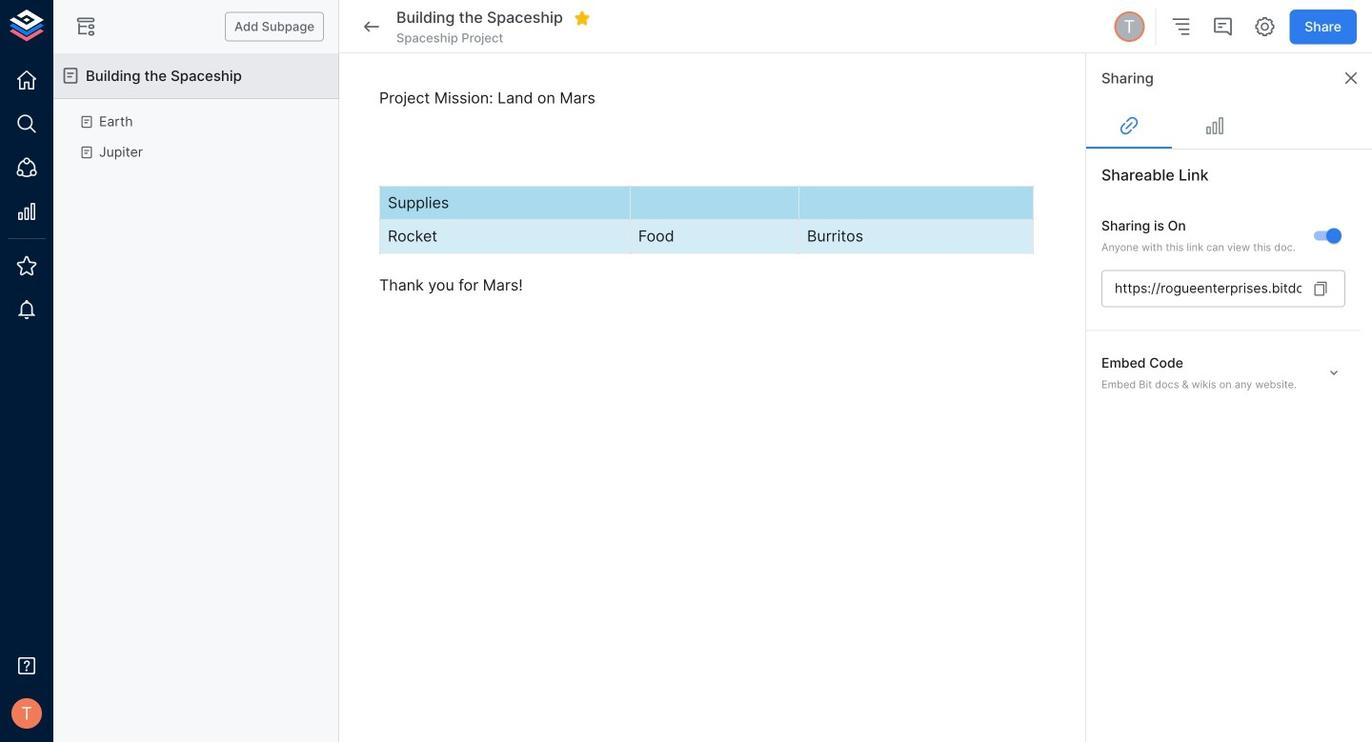 Task type: vqa. For each thing, say whether or not it's contained in the screenshot.
Table Of Contents image
yes



Task type: describe. For each thing, give the bounding box(es) containing it.
table of contents image
[[1170, 15, 1192, 38]]



Task type: locate. For each thing, give the bounding box(es) containing it.
hide wiki image
[[74, 15, 97, 38]]

settings image
[[1253, 15, 1276, 38]]

tab list
[[1086, 103, 1372, 149]]

None text field
[[1102, 270, 1302, 307]]

go back image
[[360, 15, 383, 38]]

comments image
[[1211, 15, 1234, 38]]

remove favorite image
[[574, 9, 591, 27]]



